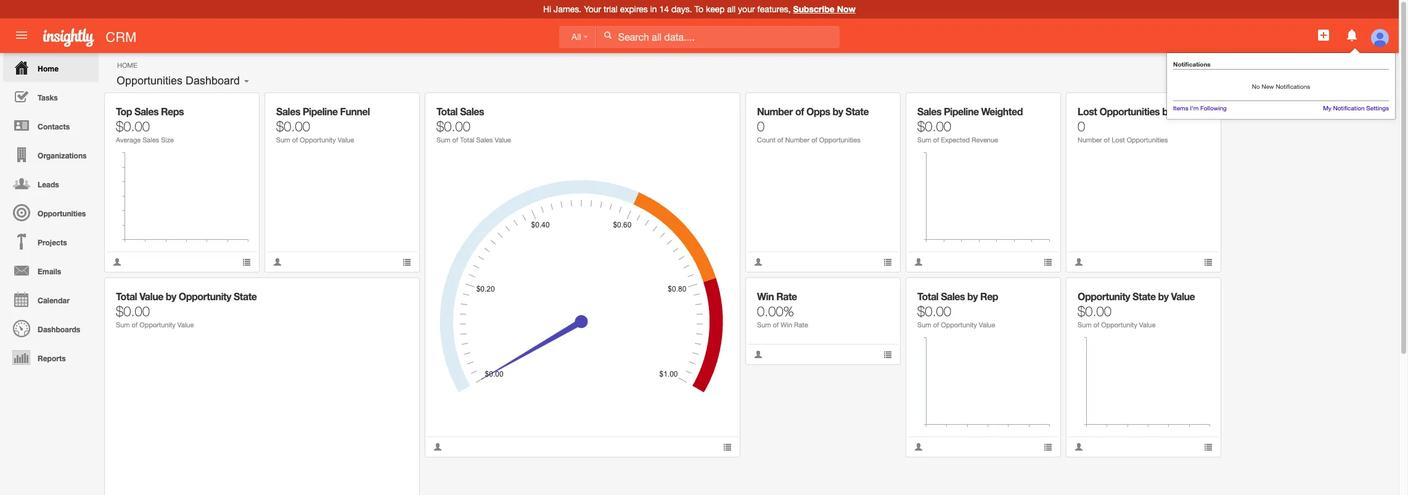 Task type: locate. For each thing, give the bounding box(es) containing it.
sales pipeline weighted $0.00 sum of expected revenue
[[918, 105, 1023, 144]]

home up tasks link
[[38, 64, 59, 73]]

opportunities inside opportunities dashboard button
[[117, 75, 183, 87]]

total for $0.00
[[918, 291, 939, 302]]

state inside number of opps by state 0 count of number of opportunities
[[846, 105, 869, 117]]

of inside total sales by rep $0.00 sum of opportunity value
[[934, 321, 940, 329]]

$0.00 down sales pipeline funnel link
[[276, 118, 310, 134]]

1 vertical spatial user image
[[754, 350, 763, 359]]

tasks
[[38, 93, 58, 102]]

list image
[[403, 258, 411, 266], [1044, 258, 1053, 266], [1205, 258, 1213, 266], [1205, 443, 1213, 452]]

user image for top sales reps
[[113, 258, 122, 266]]

opportunities up "top sales reps" "link"
[[117, 75, 183, 87]]

no
[[1253, 83, 1261, 90]]

keep
[[706, 4, 725, 14]]

opportunities up projects link
[[38, 209, 86, 218]]

$0.00 down total sales by rep link
[[918, 304, 952, 320]]

$0.00 inside total sales by rep $0.00 sum of opportunity value
[[918, 304, 952, 320]]

sum
[[276, 136, 290, 144], [437, 136, 451, 144], [918, 136, 932, 144], [116, 321, 130, 329], [758, 321, 771, 329], [918, 321, 932, 329], [1078, 321, 1092, 329]]

of down "number of opps by state" link
[[812, 136, 818, 144]]

$0.00 up average
[[116, 118, 150, 134]]

$0.00 up expected
[[918, 118, 952, 134]]

rate
[[777, 291, 797, 302], [795, 321, 809, 329]]

wrench image for by
[[1036, 287, 1044, 295]]

wrench image for weighted
[[1036, 102, 1044, 110]]

state
[[846, 105, 869, 117], [234, 291, 257, 302], [1133, 291, 1156, 302]]

pipeline for weighted
[[944, 105, 979, 117]]

by inside total value by opportunity state $0.00 sum of opportunity value
[[166, 291, 176, 302]]

value inside "total sales $0.00 sum of total sales value"
[[495, 136, 511, 144]]

sales
[[134, 105, 159, 117], [276, 105, 300, 117], [460, 105, 484, 117], [918, 105, 942, 117], [143, 136, 159, 144], [477, 136, 493, 144], [941, 291, 965, 302]]

of inside win rate 0.00% sum of win rate
[[773, 321, 779, 329]]

of down opportunity state by value link
[[1094, 321, 1100, 329]]

1 horizontal spatial win
[[781, 321, 793, 329]]

sum inside opportunity state by value $0.00 sum of opportunity value
[[1078, 321, 1092, 329]]

to
[[695, 4, 704, 14]]

opportunities down opps
[[820, 136, 861, 144]]

win down 0.00%
[[781, 321, 793, 329]]

state inside opportunity state by value $0.00 sum of opportunity value
[[1133, 291, 1156, 302]]

wrench image
[[875, 102, 884, 110], [394, 287, 403, 295], [1196, 287, 1205, 295]]

of inside total value by opportunity state $0.00 sum of opportunity value
[[132, 321, 138, 329]]

win rate 0.00% sum of win rate
[[758, 291, 809, 329]]

user image
[[113, 258, 122, 266], [273, 258, 282, 266], [754, 258, 763, 266], [1075, 258, 1084, 266], [915, 443, 923, 452], [1075, 443, 1084, 452]]

1 horizontal spatial notifications
[[1277, 83, 1311, 90]]

opportunity
[[300, 136, 336, 144], [179, 291, 231, 302], [1078, 291, 1131, 302], [140, 321, 176, 329], [942, 321, 978, 329], [1102, 321, 1138, 329]]

average
[[116, 136, 141, 144]]

state inside total value by opportunity state $0.00 sum of opportunity value
[[234, 291, 257, 302]]

pipeline inside sales pipeline weighted $0.00 sum of expected revenue
[[944, 105, 979, 117]]

number inside "lost opportunities by reason 0 number of lost opportunities"
[[1078, 136, 1103, 144]]

opportunities dashboard button
[[112, 72, 244, 90]]

1 horizontal spatial pipeline
[[944, 105, 979, 117]]

0 horizontal spatial home
[[38, 64, 59, 73]]

list image for sales pipeline funnel
[[403, 258, 411, 266]]

1 0 from the left
[[758, 118, 765, 134]]

list image
[[242, 258, 251, 266], [884, 258, 893, 266], [884, 350, 893, 359], [724, 443, 732, 452], [1044, 443, 1053, 452]]

2 pipeline from the left
[[944, 105, 979, 117]]

funnel
[[340, 105, 370, 117]]

notification
[[1334, 104, 1365, 112]]

win rate link
[[758, 291, 797, 302]]

1 pipeline from the left
[[303, 105, 338, 117]]

2 horizontal spatial wrench image
[[1196, 287, 1205, 295]]

notifications image
[[1345, 28, 1360, 43]]

all
[[728, 4, 736, 14]]

of left expected
[[934, 136, 940, 144]]

dashboards
[[38, 325, 80, 334]]

1 horizontal spatial wrench image
[[875, 102, 884, 110]]

list image for sales pipeline weighted
[[1044, 258, 1053, 266]]

following
[[1201, 104, 1228, 112]]

pipeline up expected
[[944, 105, 979, 117]]

user image for $0.00
[[915, 258, 923, 266]]

sum inside sales pipeline funnel $0.00 sum of opportunity value
[[276, 136, 290, 144]]

home link
[[3, 53, 99, 82]]

wrench image for reps
[[234, 102, 242, 110]]

number
[[758, 105, 793, 117], [786, 136, 810, 144], [1078, 136, 1103, 144]]

lost opportunities by reason 0 number of lost opportunities
[[1078, 105, 1210, 144]]

of down "total sales" 'link'
[[453, 136, 459, 144]]

of down total value by opportunity state link
[[132, 321, 138, 329]]

rep
[[981, 291, 999, 302]]

2 0 from the left
[[1078, 118, 1086, 134]]

total for state
[[116, 291, 137, 302]]

1 vertical spatial win
[[781, 321, 793, 329]]

of down total sales by rep link
[[934, 321, 940, 329]]

notifications right new
[[1277, 83, 1311, 90]]

crm
[[106, 30, 137, 45]]

$0.00 inside opportunity state by value $0.00 sum of opportunity value
[[1078, 304, 1112, 320]]

0 horizontal spatial lost
[[1078, 105, 1098, 117]]

i'm
[[1191, 104, 1199, 112]]

pipeline inside sales pipeline funnel $0.00 sum of opportunity value
[[303, 105, 338, 117]]

0 horizontal spatial state
[[234, 291, 257, 302]]

of down 0.00%
[[773, 321, 779, 329]]

items i'm following link
[[1174, 104, 1228, 112]]

total
[[437, 105, 458, 117], [460, 136, 475, 144], [116, 291, 137, 302], [918, 291, 939, 302]]

contacts link
[[3, 111, 99, 140]]

state for $0.00
[[234, 291, 257, 302]]

number up count
[[758, 105, 793, 117]]

by for total value by opportunity state
[[166, 291, 176, 302]]

opportunities
[[117, 75, 183, 87], [1100, 105, 1160, 117], [820, 136, 861, 144], [1127, 136, 1169, 144], [38, 209, 86, 218]]

2 horizontal spatial user image
[[915, 258, 923, 266]]

0 horizontal spatial 0
[[758, 118, 765, 134]]

rate down "win rate" link
[[795, 321, 809, 329]]

value inside total sales by rep $0.00 sum of opportunity value
[[979, 321, 996, 329]]

opportunities inside number of opps by state 0 count of number of opportunities
[[820, 136, 861, 144]]

total inside total sales by rep $0.00 sum of opportunity value
[[918, 291, 939, 302]]

wrench image for $0.00
[[1196, 287, 1205, 295]]

sum inside total value by opportunity state $0.00 sum of opportunity value
[[116, 321, 130, 329]]

0 horizontal spatial user image
[[434, 443, 442, 452]]

of down lost opportunities by reason link
[[1105, 136, 1110, 144]]

emails
[[38, 267, 61, 276]]

user image for sum
[[434, 443, 442, 452]]

user image
[[915, 258, 923, 266], [754, 350, 763, 359], [434, 443, 442, 452]]

opportunity inside sales pipeline funnel $0.00 sum of opportunity value
[[300, 136, 336, 144]]

home
[[117, 62, 137, 69], [38, 64, 59, 73]]

by
[[833, 105, 844, 117], [1163, 105, 1173, 117], [166, 291, 176, 302], [968, 291, 978, 302], [1159, 291, 1169, 302]]

win
[[758, 291, 774, 302], [781, 321, 793, 329]]

number right count
[[786, 136, 810, 144]]

1 horizontal spatial 0
[[1078, 118, 1086, 134]]

1 horizontal spatial lost
[[1112, 136, 1126, 144]]

by inside opportunity state by value $0.00 sum of opportunity value
[[1159, 291, 1169, 302]]

pipeline left funnel
[[303, 105, 338, 117]]

value inside sales pipeline funnel $0.00 sum of opportunity value
[[338, 136, 354, 144]]

total sales link
[[437, 105, 484, 117]]

$0.00 down "total sales" 'link'
[[437, 118, 471, 134]]

number of opps by state 0 count of number of opportunities
[[758, 105, 869, 144]]

$0.00
[[116, 118, 150, 134], [276, 118, 310, 134], [437, 118, 471, 134], [918, 118, 952, 134], [116, 304, 150, 320], [918, 304, 952, 320], [1078, 304, 1112, 320]]

by inside total sales by rep $0.00 sum of opportunity value
[[968, 291, 978, 302]]

all
[[572, 32, 581, 42]]

2 horizontal spatial state
[[1133, 291, 1156, 302]]

opportunities inside the 'opportunities' link
[[38, 209, 86, 218]]

state for 0
[[846, 105, 869, 117]]

1 horizontal spatial user image
[[754, 350, 763, 359]]

lost opportunities by reason link
[[1078, 105, 1210, 117]]

sales inside total sales by rep $0.00 sum of opportunity value
[[941, 291, 965, 302]]

lost
[[1078, 105, 1098, 117], [1112, 136, 1126, 144]]

list image for total
[[724, 443, 732, 452]]

0 vertical spatial lost
[[1078, 105, 1098, 117]]

1 horizontal spatial state
[[846, 105, 869, 117]]

rate up 0.00%
[[777, 291, 797, 302]]

0 horizontal spatial win
[[758, 291, 774, 302]]

of
[[796, 105, 804, 117], [292, 136, 298, 144], [453, 136, 459, 144], [778, 136, 784, 144], [812, 136, 818, 144], [934, 136, 940, 144], [1105, 136, 1110, 144], [132, 321, 138, 329], [773, 321, 779, 329], [934, 321, 940, 329], [1094, 321, 1100, 329]]

pipeline
[[303, 105, 338, 117], [944, 105, 979, 117]]

0 inside number of opps by state 0 count of number of opportunities
[[758, 118, 765, 134]]

0 vertical spatial win
[[758, 291, 774, 302]]

notifications up i'm
[[1174, 60, 1211, 68]]

by inside "lost opportunities by reason 0 number of lost opportunities"
[[1163, 105, 1173, 117]]

top sales reps link
[[116, 105, 184, 117]]

of inside sales pipeline weighted $0.00 sum of expected revenue
[[934, 136, 940, 144]]

home down crm
[[117, 62, 137, 69]]

0 vertical spatial user image
[[915, 258, 923, 266]]

reason
[[1176, 105, 1210, 117]]

of left opps
[[796, 105, 804, 117]]

list image for sum
[[1044, 443, 1053, 452]]

navigation
[[0, 53, 99, 372]]

list image for 0
[[884, 258, 893, 266]]

wrench image
[[234, 102, 242, 110], [394, 102, 403, 110], [715, 102, 723, 110], [1036, 102, 1044, 110], [875, 287, 884, 295], [1036, 287, 1044, 295]]

0 horizontal spatial notifications
[[1174, 60, 1211, 68]]

total inside total value by opportunity state $0.00 sum of opportunity value
[[116, 291, 137, 302]]

0 horizontal spatial pipeline
[[303, 105, 338, 117]]

2 vertical spatial user image
[[434, 443, 442, 452]]

items i'm following
[[1174, 104, 1228, 112]]

value
[[338, 136, 354, 144], [495, 136, 511, 144], [140, 291, 163, 302], [1172, 291, 1196, 302], [178, 321, 194, 329], [979, 321, 996, 329], [1140, 321, 1156, 329]]

opportunities link
[[3, 198, 99, 227]]

your
[[584, 4, 602, 14]]

count
[[758, 136, 776, 144]]

win up 0.00%
[[758, 291, 774, 302]]

of down sales pipeline funnel link
[[292, 136, 298, 144]]

$0.00 down opportunity state by value link
[[1078, 304, 1112, 320]]

user image for sales pipeline funnel
[[273, 258, 282, 266]]

your
[[738, 4, 755, 14]]

0
[[758, 118, 765, 134], [1078, 118, 1086, 134]]

1 vertical spatial rate
[[795, 321, 809, 329]]

of right count
[[778, 136, 784, 144]]

total sales $0.00 sum of total sales value
[[437, 105, 511, 144]]

1 vertical spatial lost
[[1112, 136, 1126, 144]]

Search all data.... text field
[[597, 26, 840, 48]]

sales inside sales pipeline funnel $0.00 sum of opportunity value
[[276, 105, 300, 117]]

now
[[837, 4, 856, 14]]

number down lost opportunities by reason link
[[1078, 136, 1103, 144]]

$0.00 down total value by opportunity state link
[[116, 304, 150, 320]]

sales pipeline weighted link
[[918, 105, 1023, 117]]



Task type: vqa. For each thing, say whether or not it's contained in the screenshot.
653-
no



Task type: describe. For each thing, give the bounding box(es) containing it.
opportunity state by value $0.00 sum of opportunity value
[[1078, 291, 1196, 329]]

weighted
[[982, 105, 1023, 117]]

$0.00 inside "total sales $0.00 sum of total sales value"
[[437, 118, 471, 134]]

0.00%
[[758, 304, 794, 320]]

opportunities left the items
[[1100, 105, 1160, 117]]

revenue
[[972, 136, 999, 144]]

total sales by rep link
[[918, 291, 999, 302]]

no new notifications
[[1253, 83, 1311, 90]]

subscribe
[[794, 4, 835, 14]]

hi james. your trial expires in 14 days. to keep all your features, subscribe now
[[543, 4, 856, 14]]

hi
[[543, 4, 552, 14]]

of inside opportunity state by value $0.00 sum of opportunity value
[[1094, 321, 1100, 329]]

list image for sales
[[242, 258, 251, 266]]

top
[[116, 105, 132, 117]]

new
[[1262, 83, 1275, 90]]

my notification settings link
[[1324, 104, 1390, 112]]

by for lost opportunities by reason
[[1163, 105, 1173, 117]]

days.
[[672, 4, 693, 14]]

sum inside total sales by rep $0.00 sum of opportunity value
[[918, 321, 932, 329]]

my
[[1324, 104, 1332, 112]]

0 vertical spatial notifications
[[1174, 60, 1211, 68]]

sales pipeline funnel link
[[276, 105, 370, 117]]

sales inside sales pipeline weighted $0.00 sum of expected revenue
[[918, 105, 942, 117]]

user image for number of opps by state
[[754, 258, 763, 266]]

by for total sales by rep
[[968, 291, 978, 302]]

by for opportunity state by value
[[1159, 291, 1169, 302]]

wrench image for state
[[875, 102, 884, 110]]

total for of
[[437, 105, 458, 117]]

1 vertical spatial notifications
[[1277, 83, 1311, 90]]

all link
[[560, 26, 597, 48]]

$0.00 inside sales pipeline funnel $0.00 sum of opportunity value
[[276, 118, 310, 134]]

emails link
[[3, 256, 99, 285]]

number of opps by state link
[[758, 105, 869, 117]]

size
[[161, 136, 174, 144]]

$0.00 inside total value by opportunity state $0.00 sum of opportunity value
[[116, 304, 150, 320]]

of inside sales pipeline funnel $0.00 sum of opportunity value
[[292, 136, 298, 144]]

calendar link
[[3, 285, 99, 314]]

reports
[[38, 354, 66, 363]]

top sales reps $0.00 average sales size
[[116, 105, 184, 144]]

pipeline for funnel
[[303, 105, 338, 117]]

sum inside "total sales $0.00 sum of total sales value"
[[437, 136, 451, 144]]

organizations
[[38, 151, 87, 160]]

leads link
[[3, 169, 99, 198]]

total value by opportunity state link
[[116, 291, 257, 302]]

opps
[[807, 105, 831, 117]]

sales pipeline funnel $0.00 sum of opportunity value
[[276, 105, 370, 144]]

subscribe now link
[[794, 4, 856, 14]]

total sales by rep $0.00 sum of opportunity value
[[918, 291, 999, 329]]

0 vertical spatial rate
[[777, 291, 797, 302]]

white image
[[604, 31, 612, 39]]

opportunities down lost opportunities by reason link
[[1127, 136, 1169, 144]]

contacts
[[38, 122, 70, 131]]

wrench image for funnel
[[394, 102, 403, 110]]

dashboard
[[186, 75, 240, 87]]

0 horizontal spatial wrench image
[[394, 287, 403, 295]]

projects link
[[3, 227, 99, 256]]

list image for opportunity state by value
[[1205, 443, 1213, 452]]

items
[[1174, 104, 1189, 112]]

opportunity inside total sales by rep $0.00 sum of opportunity value
[[942, 321, 978, 329]]

james.
[[554, 4, 582, 14]]

expected
[[942, 136, 970, 144]]

reports link
[[3, 343, 99, 372]]

in
[[651, 4, 657, 14]]

of inside "total sales $0.00 sum of total sales value"
[[453, 136, 459, 144]]

opportunity state by value link
[[1078, 291, 1196, 302]]

$0.00 inside top sales reps $0.00 average sales size
[[116, 118, 150, 134]]

calendar
[[38, 296, 70, 305]]

total value by opportunity state $0.00 sum of opportunity value
[[116, 291, 257, 329]]

organizations link
[[3, 140, 99, 169]]

expires
[[620, 4, 648, 14]]

sum inside win rate 0.00% sum of win rate
[[758, 321, 771, 329]]

projects
[[38, 238, 67, 247]]

user image for total sales by rep
[[915, 443, 923, 452]]

of inside "lost opportunities by reason 0 number of lost opportunities"
[[1105, 136, 1110, 144]]

dashboards link
[[3, 314, 99, 343]]

features,
[[758, 4, 791, 14]]

0 inside "lost opportunities by reason 0 number of lost opportunities"
[[1078, 118, 1086, 134]]

sum inside sales pipeline weighted $0.00 sum of expected revenue
[[918, 136, 932, 144]]

1 horizontal spatial home
[[117, 62, 137, 69]]

trial
[[604, 4, 618, 14]]

my notification settings
[[1324, 104, 1390, 112]]

14
[[660, 4, 669, 14]]

navigation containing home
[[0, 53, 99, 372]]

settings
[[1367, 104, 1390, 112]]

$0.00 inside sales pipeline weighted $0.00 sum of expected revenue
[[918, 118, 952, 134]]

wrench image for $0.00
[[715, 102, 723, 110]]

user image for opportunity state by value
[[1075, 443, 1084, 452]]

opportunities dashboard
[[117, 75, 240, 87]]

tasks link
[[3, 82, 99, 111]]

by inside number of opps by state 0 count of number of opportunities
[[833, 105, 844, 117]]

reps
[[161, 105, 184, 117]]

leads
[[38, 180, 59, 189]]



